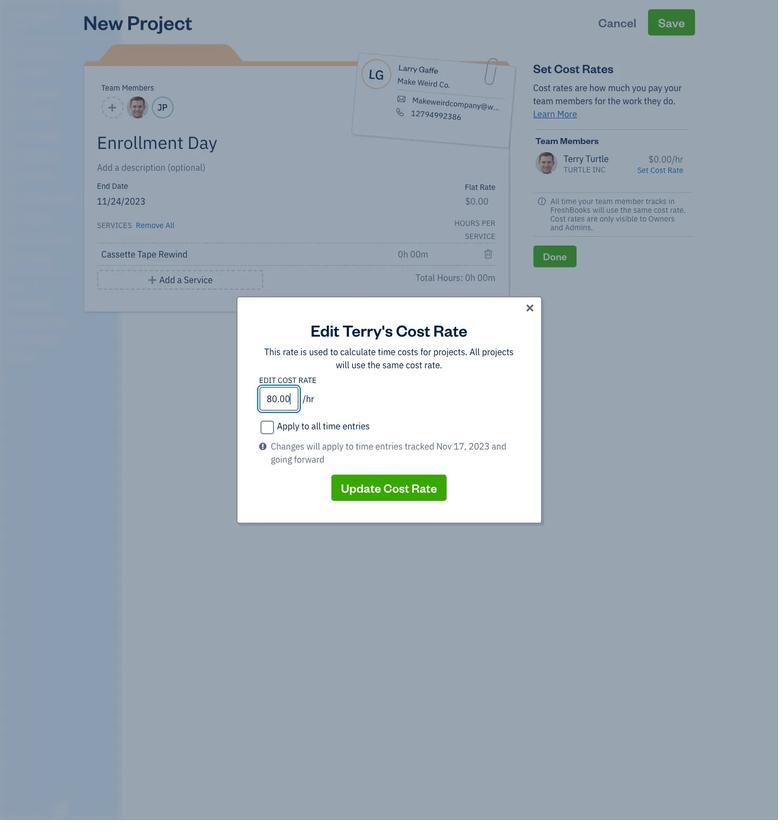 Task type: vqa. For each thing, say whether or not it's contained in the screenshot.
top rates
yes



Task type: describe. For each thing, give the bounding box(es) containing it.
per
[[482, 218, 496, 228]]

changes
[[271, 441, 304, 452]]

end date
[[97, 181, 128, 191]]

apply
[[322, 441, 344, 452]]

End date in  format text field
[[97, 196, 296, 207]]

remove all button
[[134, 217, 174, 232]]

cancel
[[598, 15, 637, 30]]

chart image
[[7, 234, 20, 245]]

all time your team member tracks in freshbooks will use the same cost rate. cost rates are only visible to owners and admins.
[[550, 197, 686, 233]]

this
[[264, 347, 281, 358]]

calculate
[[340, 347, 376, 358]]

00m
[[477, 273, 496, 283]]

terry
[[564, 153, 584, 164]]

cassette tape rewind
[[101, 249, 188, 260]]

freshbooks image
[[51, 803, 69, 816]]

rate inside button
[[412, 481, 437, 496]]

cost inside cost rates are how much you pay your team members for the work they do. learn more
[[533, 82, 551, 93]]

cost left rates
[[554, 61, 580, 76]]

will inside changes will apply to time entries tracked nov 17, 2023 and going forward
[[307, 441, 320, 452]]

edit
[[311, 320, 339, 341]]

terry's
[[343, 320, 393, 341]]

edit terry's cost rate
[[311, 320, 467, 341]]

items and services image
[[8, 318, 117, 327]]

learn
[[533, 109, 555, 120]]

to left all
[[301, 421, 309, 432]]

same inside this rate is used to calculate time costs for projects. all projects will use the same cost rate.
[[382, 360, 404, 371]]

1 horizontal spatial team
[[535, 135, 558, 146]]

team inside cost rates are how much you pay your team members for the work they do. learn more
[[533, 96, 553, 106]]

same inside 'all time your team member tracks in freshbooks will use the same cost rate. cost rates are only visible to owners and admins.'
[[633, 205, 652, 215]]

set cost rate button
[[637, 165, 683, 175]]

set cost rates
[[533, 61, 614, 76]]

services
[[97, 221, 132, 230]]

rates inside cost rates are how much you pay your team members for the work they do. learn more
[[553, 82, 573, 93]]

do.
[[663, 96, 676, 106]]

projects
[[482, 347, 514, 358]]

bank connections image
[[8, 335, 117, 344]]

$0.00 /hr set cost rate
[[637, 154, 683, 175]]

rate
[[298, 376, 317, 386]]

and inside changes will apply to time entries tracked nov 17, 2023 and going forward
[[492, 441, 506, 452]]

to inside 'all time your team member tracks in freshbooks will use the same cost rate. cost rates are only visible to owners and admins.'
[[640, 214, 647, 224]]

timer image
[[7, 193, 20, 204]]

dashboard image
[[7, 48, 20, 58]]

used
[[309, 347, 328, 358]]

new project
[[83, 9, 192, 35]]

will inside this rate is used to calculate time costs for projects. all projects will use the same cost rate.
[[336, 360, 349, 371]]

project
[[127, 9, 192, 35]]

turtle
[[586, 153, 609, 164]]

add a service
[[159, 275, 213, 286]]

use inside 'all time your team member tracks in freshbooks will use the same cost rate. cost rates are only visible to owners and admins.'
[[606, 205, 619, 215]]

17,
[[454, 441, 467, 452]]

learn more link
[[533, 109, 577, 120]]

expense image
[[7, 151, 20, 162]]

services remove all
[[97, 221, 174, 230]]

new
[[83, 9, 123, 35]]

rate right flat
[[480, 182, 496, 192]]

add
[[159, 275, 175, 286]]

cost up costs
[[396, 320, 430, 341]]

rewind
[[159, 249, 188, 260]]

apply
[[277, 421, 299, 432]]

0 horizontal spatial set
[[533, 61, 552, 76]]

done button
[[533, 246, 577, 268]]

update cost rate
[[341, 481, 437, 496]]

apps image
[[8, 283, 117, 292]]

all
[[311, 421, 321, 432]]

payment image
[[7, 131, 20, 141]]

and inside 'all time your team member tracks in freshbooks will use the same cost rate. cost rates are only visible to owners and admins.'
[[550, 223, 563, 233]]

edit cost rate
[[259, 376, 317, 386]]

you
[[632, 82, 646, 93]]

/hr inside $0.00 /hr set cost rate
[[672, 154, 683, 165]]

nov
[[436, 441, 452, 452]]

edit
[[259, 376, 276, 386]]

hours
[[454, 218, 480, 228]]

Amount (USD) text field
[[259, 387, 298, 411]]

remove
[[136, 221, 164, 230]]

cost
[[278, 376, 297, 386]]

update
[[341, 481, 381, 496]]

your inside 'all time your team member tracks in freshbooks will use the same cost rate. cost rates are only visible to owners and admins.'
[[579, 197, 594, 206]]

rate inside $0.00 /hr set cost rate
[[668, 165, 683, 175]]

cost rates are how much you pay your team members for the work they do. learn more
[[533, 82, 682, 120]]

cost inside 'all time your team member tracks in freshbooks will use the same cost rate. cost rates are only visible to owners and admins.'
[[550, 214, 566, 224]]

tracked
[[405, 441, 434, 452]]

are inside 'all time your team member tracks in freshbooks will use the same cost rate. cost rates are only visible to owners and admins.'
[[587, 214, 598, 224]]

costs
[[398, 347, 418, 358]]

$0.00
[[649, 154, 672, 165]]

will inside 'all time your team member tracks in freshbooks will use the same cost rate. cost rates are only visible to owners and admins.'
[[593, 205, 605, 215]]

add a service button
[[97, 270, 263, 290]]

freshbooks
[[550, 205, 591, 215]]

service
[[465, 232, 496, 241]]

report image
[[7, 255, 20, 266]]

rates
[[582, 61, 614, 76]]

a
[[177, 275, 182, 286]]

cancel button
[[589, 9, 646, 35]]

admins.
[[565, 223, 593, 233]]

is
[[301, 347, 307, 358]]

team inside 'all time your team member tracks in freshbooks will use the same cost rate. cost rates are only visible to owners and admins.'
[[596, 197, 613, 206]]

tape
[[138, 249, 156, 260]]



Task type: locate. For each thing, give the bounding box(es) containing it.
the inside this rate is used to calculate time costs for projects. all projects will use the same cost rate.
[[368, 360, 380, 371]]

team up the learn
[[533, 96, 553, 106]]

remove project service image
[[483, 248, 493, 261]]

inc inside turtle inc owner
[[42, 10, 57, 21]]

all left projects
[[470, 347, 480, 358]]

changes will apply to time entries tracked nov 17, 2023 and going forward
[[271, 441, 506, 465]]

money image
[[7, 214, 20, 224]]

flat rate
[[465, 182, 496, 192]]

1 horizontal spatial set
[[637, 165, 649, 175]]

rates left only
[[568, 214, 585, 224]]

1 vertical spatial turtle
[[564, 165, 591, 175]]

0 horizontal spatial will
[[307, 441, 320, 452]]

are left only
[[587, 214, 598, 224]]

team members image
[[8, 300, 117, 309]]

0 horizontal spatial and
[[492, 441, 506, 452]]

will
[[593, 205, 605, 215], [336, 360, 349, 371], [307, 441, 320, 452]]

1 vertical spatial team
[[596, 197, 613, 206]]

rate. inside this rate is used to calculate time costs for projects. all projects will use the same cost rate.
[[424, 360, 442, 371]]

time right apply
[[356, 441, 373, 452]]

cassette
[[101, 249, 135, 260]]

2 horizontal spatial will
[[593, 205, 605, 215]]

the down "much"
[[608, 96, 621, 106]]

1 vertical spatial and
[[492, 441, 506, 452]]

/hr up the set cost rate 'button'
[[672, 154, 683, 165]]

0 horizontal spatial for
[[420, 347, 431, 358]]

use inside this rate is used to calculate time costs for projects. all projects will use the same cost rate.
[[352, 360, 366, 371]]

0 vertical spatial and
[[550, 223, 563, 233]]

1 horizontal spatial same
[[633, 205, 652, 215]]

invoice image
[[7, 110, 20, 121]]

0 vertical spatial rate.
[[670, 205, 686, 215]]

rate
[[283, 347, 298, 358]]

to right apply
[[346, 441, 354, 452]]

set
[[533, 61, 552, 76], [637, 165, 649, 175]]

1 vertical spatial the
[[620, 205, 632, 215]]

rates up the members
[[553, 82, 573, 93]]

0 vertical spatial same
[[633, 205, 652, 215]]

team up only
[[596, 197, 613, 206]]

0 horizontal spatial team
[[533, 96, 553, 106]]

0 vertical spatial entries
[[343, 421, 370, 432]]

inc inside terry turtle turtle inc
[[592, 165, 606, 175]]

0 vertical spatial turtle
[[9, 10, 40, 21]]

cost inside button
[[384, 481, 409, 496]]

the inside 'all time your team member tracks in freshbooks will use the same cost rate. cost rates are only visible to owners and admins.'
[[620, 205, 632, 215]]

0 horizontal spatial /hr
[[303, 394, 314, 405]]

0 vertical spatial members
[[122, 83, 154, 93]]

visible
[[616, 214, 638, 224]]

cost inside 'all time your team member tracks in freshbooks will use the same cost rate. cost rates are only visible to owners and admins.'
[[654, 205, 668, 215]]

time
[[561, 197, 577, 206], [378, 347, 396, 358], [323, 421, 341, 432], [356, 441, 373, 452]]

use
[[606, 205, 619, 215], [352, 360, 366, 371]]

save button
[[648, 9, 695, 35]]

0 horizontal spatial same
[[382, 360, 404, 371]]

Amount (USD) text field
[[465, 196, 489, 207]]

hours per service
[[454, 218, 496, 241]]

going
[[271, 454, 292, 465]]

set down $0.00
[[637, 165, 649, 175]]

time inside this rate is used to calculate time costs for projects. all projects will use the same cost rate.
[[378, 347, 396, 358]]

1 horizontal spatial entries
[[375, 441, 403, 452]]

team members up terry
[[535, 135, 599, 146]]

how
[[590, 82, 606, 93]]

rate. inside 'all time your team member tracks in freshbooks will use the same cost rate. cost rates are only visible to owners and admins.'
[[670, 205, 686, 215]]

0 vertical spatial team
[[533, 96, 553, 106]]

turtle up owner at top left
[[9, 10, 40, 21]]

inc
[[42, 10, 57, 21], [592, 165, 606, 175]]

and right 2023
[[492, 441, 506, 452]]

and down freshbooks
[[550, 223, 563, 233]]

1 horizontal spatial team
[[596, 197, 613, 206]]

end
[[97, 181, 110, 191]]

entries left tracked
[[375, 441, 403, 452]]

close image
[[524, 302, 536, 315]]

the right only
[[620, 205, 632, 215]]

to right visible
[[640, 214, 647, 224]]

estimate image
[[7, 89, 20, 100]]

team up add team member "icon"
[[101, 83, 120, 93]]

settings image
[[8, 353, 117, 362]]

to inside this rate is used to calculate time costs for projects. all projects will use the same cost rate.
[[330, 347, 338, 358]]

in
[[669, 197, 675, 206]]

the inside cost rates are how much you pay your team members for the work they do. learn more
[[608, 96, 621, 106]]

0 vertical spatial are
[[575, 82, 588, 93]]

team
[[101, 83, 120, 93], [535, 135, 558, 146]]

1 horizontal spatial cost
[[654, 205, 668, 215]]

0 vertical spatial cost
[[654, 205, 668, 215]]

0 horizontal spatial cost
[[406, 360, 422, 371]]

0 vertical spatial use
[[606, 205, 619, 215]]

team down the learn
[[535, 135, 558, 146]]

1 vertical spatial will
[[336, 360, 349, 371]]

save
[[658, 15, 685, 30]]

for down "how"
[[595, 96, 606, 106]]

will up admins.
[[593, 205, 605, 215]]

1 vertical spatial entries
[[375, 441, 403, 452]]

this rate is used to calculate time costs for projects. all projects will use the same cost rate.
[[264, 347, 514, 371]]

set inside $0.00 /hr set cost rate
[[637, 165, 649, 175]]

client image
[[7, 68, 20, 79]]

total hours: 0h 00m
[[416, 273, 496, 283]]

work
[[623, 96, 642, 106]]

0 horizontal spatial all
[[165, 221, 174, 230]]

cost down $0.00
[[650, 165, 666, 175]]

total
[[416, 273, 435, 283]]

0 vertical spatial for
[[595, 96, 606, 106]]

rate up projects.
[[433, 320, 467, 341]]

projects.
[[433, 347, 468, 358]]

cost
[[554, 61, 580, 76], [533, 82, 551, 93], [650, 165, 666, 175], [550, 214, 566, 224], [396, 320, 430, 341], [384, 481, 409, 496]]

project image
[[7, 172, 20, 183]]

0 vertical spatial will
[[593, 205, 605, 215]]

cost up done at top
[[550, 214, 566, 224]]

your up admins.
[[579, 197, 594, 206]]

1 horizontal spatial all
[[470, 347, 480, 358]]

your up do. at the right top of page
[[665, 82, 682, 93]]

rates
[[553, 82, 573, 93], [568, 214, 585, 224]]

1 horizontal spatial team members
[[535, 135, 599, 146]]

all inside 'all time your team member tracks in freshbooks will use the same cost rate. cost rates are only visible to owners and admins.'
[[550, 197, 559, 206]]

edit terry's cost rate dialog
[[0, 283, 778, 537]]

0 horizontal spatial entries
[[343, 421, 370, 432]]

time inside changes will apply to time entries tracked nov 17, 2023 and going forward
[[356, 441, 373, 452]]

cost down costs
[[406, 360, 422, 371]]

1 vertical spatial set
[[637, 165, 649, 175]]

rate
[[668, 165, 683, 175], [480, 182, 496, 192], [433, 320, 467, 341], [412, 481, 437, 496]]

more
[[557, 109, 577, 120]]

info image
[[538, 197, 546, 206]]

and
[[550, 223, 563, 233], [492, 441, 506, 452]]

1 vertical spatial /hr
[[303, 394, 314, 405]]

owner
[[9, 22, 29, 30]]

1 vertical spatial members
[[560, 135, 599, 146]]

0 vertical spatial rates
[[553, 82, 573, 93]]

0 vertical spatial inc
[[42, 10, 57, 21]]

plus image
[[147, 274, 157, 287]]

are up the members
[[575, 82, 588, 93]]

are
[[575, 82, 588, 93], [587, 214, 598, 224]]

for inside cost rates are how much you pay your team members for the work they do. learn more
[[595, 96, 606, 106]]

team members
[[101, 83, 154, 93], [535, 135, 599, 146]]

0 horizontal spatial team
[[101, 83, 120, 93]]

1 horizontal spatial rate.
[[670, 205, 686, 215]]

members
[[555, 96, 593, 106]]

1 vertical spatial use
[[352, 360, 366, 371]]

inc down turtle
[[592, 165, 606, 175]]

0 horizontal spatial inc
[[42, 10, 57, 21]]

entries
[[343, 421, 370, 432], [375, 441, 403, 452]]

0 vertical spatial team
[[101, 83, 120, 93]]

2 vertical spatial the
[[368, 360, 380, 371]]

1 vertical spatial same
[[382, 360, 404, 371]]

1 vertical spatial rates
[[568, 214, 585, 224]]

0h 00m text field
[[398, 249, 429, 260]]

1 vertical spatial rate.
[[424, 360, 442, 371]]

rate down tracked
[[412, 481, 437, 496]]

team members up add team member "icon"
[[101, 83, 154, 93]]

all
[[550, 197, 559, 206], [165, 221, 174, 230], [470, 347, 480, 358]]

2 vertical spatial all
[[470, 347, 480, 358]]

hours:
[[437, 273, 463, 283]]

owners
[[648, 214, 675, 224]]

rate down $0.00
[[668, 165, 683, 175]]

for right costs
[[420, 347, 431, 358]]

all inside this rate is used to calculate time costs for projects. all projects will use the same cost rate.
[[470, 347, 480, 358]]

1 horizontal spatial use
[[606, 205, 619, 215]]

the down the calculate
[[368, 360, 380, 371]]

0 horizontal spatial turtle
[[9, 10, 40, 21]]

your
[[665, 82, 682, 93], [579, 197, 594, 206]]

0 horizontal spatial members
[[122, 83, 154, 93]]

apply to all time entries
[[277, 421, 370, 432]]

service
[[184, 275, 213, 286]]

will up forward
[[307, 441, 320, 452]]

1 vertical spatial inc
[[592, 165, 606, 175]]

time left costs
[[378, 347, 396, 358]]

rate. down projects.
[[424, 360, 442, 371]]

entries inside changes will apply to time entries tracked nov 17, 2023 and going forward
[[375, 441, 403, 452]]

to inside changes will apply to time entries tracked nov 17, 2023 and going forward
[[346, 441, 354, 452]]

0 horizontal spatial team members
[[101, 83, 154, 93]]

1 vertical spatial cost
[[406, 360, 422, 371]]

1 vertical spatial for
[[420, 347, 431, 358]]

2023
[[469, 441, 490, 452]]

time inside 'all time your team member tracks in freshbooks will use the same cost rate. cost rates are only visible to owners and admins.'
[[561, 197, 577, 206]]

tracks
[[646, 197, 667, 206]]

cost up the learn
[[533, 82, 551, 93]]

turtle down terry
[[564, 165, 591, 175]]

to right used
[[330, 347, 338, 358]]

your inside cost rates are how much you pay your team members for the work they do. learn more
[[665, 82, 682, 93]]

main element
[[0, 0, 147, 821]]

0 horizontal spatial rate.
[[424, 360, 442, 371]]

0h
[[465, 273, 475, 283]]

cost left in
[[654, 205, 668, 215]]

terry turtle turtle inc
[[564, 153, 609, 175]]

/hr
[[672, 154, 683, 165], [303, 394, 314, 405]]

all right remove
[[165, 221, 174, 230]]

rates inside 'all time your team member tracks in freshbooks will use the same cost rate. cost rates are only visible to owners and admins.'
[[568, 214, 585, 224]]

0 vertical spatial team members
[[101, 83, 154, 93]]

update cost rate button
[[331, 475, 447, 501]]

jp
[[157, 102, 168, 113]]

1 horizontal spatial inc
[[592, 165, 606, 175]]

0 vertical spatial your
[[665, 82, 682, 93]]

flat
[[465, 182, 478, 192]]

much
[[608, 82, 630, 93]]

forward
[[294, 454, 325, 465]]

for inside this rate is used to calculate time costs for projects. all projects will use the same cost rate.
[[420, 347, 431, 358]]

0 horizontal spatial your
[[579, 197, 594, 206]]

cost
[[654, 205, 668, 215], [406, 360, 422, 371]]

the
[[608, 96, 621, 106], [620, 205, 632, 215], [368, 360, 380, 371]]

all right info 'image'
[[550, 197, 559, 206]]

inc left 'new'
[[42, 10, 57, 21]]

cost inside $0.00 /hr set cost rate
[[650, 165, 666, 175]]

1 vertical spatial all
[[165, 221, 174, 230]]

1 horizontal spatial your
[[665, 82, 682, 93]]

same
[[633, 205, 652, 215], [382, 360, 404, 371]]

cost inside this rate is used to calculate time costs for projects. all projects will use the same cost rate.
[[406, 360, 422, 371]]

time right all
[[323, 421, 341, 432]]

1 vertical spatial team members
[[535, 135, 599, 146]]

/hr down rate
[[303, 394, 314, 405]]

cost right update
[[384, 481, 409, 496]]

1 vertical spatial team
[[535, 135, 558, 146]]

1 vertical spatial are
[[587, 214, 598, 224]]

2 vertical spatial will
[[307, 441, 320, 452]]

pay
[[648, 82, 662, 93]]

Project Description text field
[[97, 161, 397, 174]]

time right info 'image'
[[561, 197, 577, 206]]

1 vertical spatial your
[[579, 197, 594, 206]]

member
[[615, 197, 644, 206]]

0 vertical spatial set
[[533, 61, 552, 76]]

turtle inside terry turtle turtle inc
[[564, 165, 591, 175]]

Project Name text field
[[97, 132, 397, 153]]

0 vertical spatial the
[[608, 96, 621, 106]]

0 vertical spatial /hr
[[672, 154, 683, 165]]

turtle
[[9, 10, 40, 21], [564, 165, 591, 175]]

1 horizontal spatial /hr
[[672, 154, 683, 165]]

rate.
[[670, 205, 686, 215], [424, 360, 442, 371]]

set up the learn
[[533, 61, 552, 76]]

0 horizontal spatial use
[[352, 360, 366, 371]]

/hr inside edit terry's cost rate 'dialog'
[[303, 394, 314, 405]]

1 horizontal spatial for
[[595, 96, 606, 106]]

date
[[112, 181, 128, 191]]

will down the calculate
[[336, 360, 349, 371]]

entries up apply
[[343, 421, 370, 432]]

add team member image
[[107, 101, 117, 114]]

1 horizontal spatial and
[[550, 223, 563, 233]]

1 horizontal spatial will
[[336, 360, 349, 371]]

they
[[644, 96, 661, 106]]

1 horizontal spatial turtle
[[564, 165, 591, 175]]

done
[[543, 250, 567, 263]]

exclamationcircle image
[[259, 440, 267, 453]]

are inside cost rates are how much you pay your team members for the work they do. learn more
[[575, 82, 588, 93]]

0 vertical spatial all
[[550, 197, 559, 206]]

turtle inside turtle inc owner
[[9, 10, 40, 21]]

to
[[640, 214, 647, 224], [330, 347, 338, 358], [301, 421, 309, 432], [346, 441, 354, 452]]

2 horizontal spatial all
[[550, 197, 559, 206]]

1 horizontal spatial members
[[560, 135, 599, 146]]

rate. right "tracks"
[[670, 205, 686, 215]]

only
[[600, 214, 614, 224]]

turtle inc owner
[[9, 10, 57, 30]]



